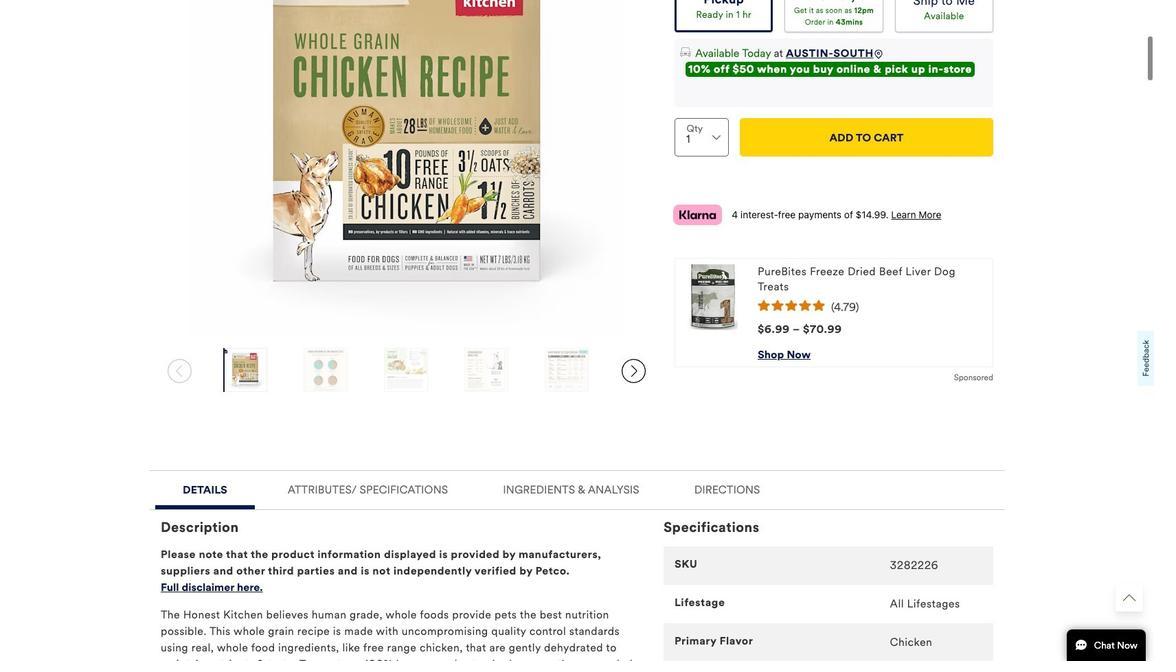 Task type: vqa. For each thing, say whether or not it's contained in the screenshot.
the honest kitchen dehydrated whole grain chicken recipe dog food, 7 lbs. - thumbnail-5
yes



Task type: describe. For each thing, give the bounding box(es) containing it.
the honest kitchen dehydrated whole grain chicken recipe dog food, 7 lbs. - thumbnail-4 image
[[465, 349, 508, 393]]

the honest kitchen dehydrated whole grain chicken recipe dog food, 7 lbs. - thumbnail-5 image
[[546, 349, 589, 393]]

rating 4.79 out of 5 element
[[758, 301, 988, 312]]

product details tab list
[[150, 471, 1005, 662]]

delivery-method-Pickup-Available radio
[[675, 0, 774, 32]]

the honest kitchen dehydrated whole grain chicken recipe dog food, 7 lbs. - carousel image #1 image
[[188, 0, 626, 338]]

delivery-method-Delivery-Available radio
[[785, 0, 884, 32]]

the honest kitchen dehydrated whole grain chicken recipe dog food, 7 lbs. - thumbnail-3 image
[[385, 349, 428, 393]]

the honest kitchen dehydrated whole grain chicken recipe dog food, 7 lbs. - thumbnail-2 image
[[304, 349, 347, 393]]



Task type: locate. For each thing, give the bounding box(es) containing it.
scroll to top image
[[1124, 593, 1136, 605]]

option group
[[675, 0, 994, 32]]

the honest kitchen dehydrated whole grain chicken recipe dog food, 7 lbs. - thumbnail-1 image
[[224, 349, 266, 393]]

delivery-method-Ship to Me-Available radio
[[895, 0, 994, 32]]

from $6.99 up to $70.99 element
[[758, 323, 843, 336]]



